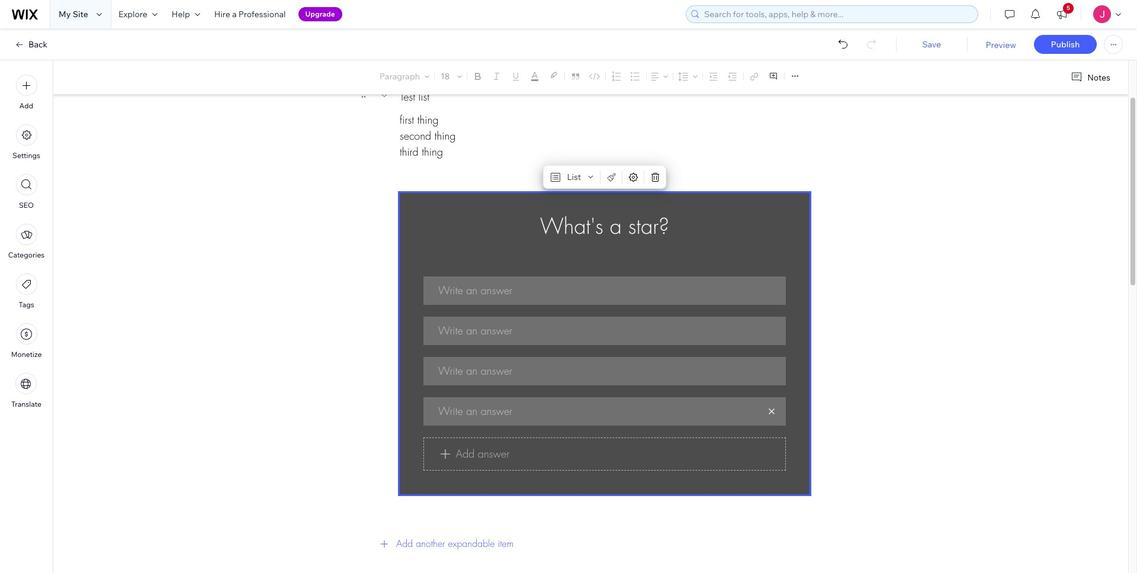 Task type: locate. For each thing, give the bounding box(es) containing it.
list button
[[546, 169, 598, 186]]

2 horizontal spatial add
[[456, 448, 475, 461]]

add inside the "add answer" button
[[456, 448, 475, 461]]

monetize button
[[11, 324, 42, 359]]

save button
[[908, 39, 956, 50]]

Write an answer text field
[[424, 277, 787, 305], [424, 358, 787, 386]]

paragraph button
[[378, 68, 432, 85]]

third
[[400, 145, 419, 159]]

1 vertical spatial add
[[456, 448, 475, 461]]

publish
[[1052, 39, 1081, 50]]

tags button
[[16, 274, 37, 309]]

add answer
[[456, 448, 510, 461]]

paragraph
[[380, 71, 420, 82]]

1 horizontal spatial add
[[397, 538, 413, 551]]

preview
[[987, 40, 1017, 50]]

test
[[400, 90, 415, 103]]

add inside 'add another expandable item' "button"
[[397, 538, 413, 551]]

add another expandable item button
[[372, 531, 810, 559]]

thing right 'second'
[[435, 129, 456, 143]]

0 horizontal spatial add
[[19, 101, 33, 110]]

thing up 'second'
[[418, 113, 439, 127]]

notes button
[[1067, 69, 1115, 85]]

1 vertical spatial write an answer text field
[[424, 358, 787, 386]]

menu
[[0, 68, 53, 416]]

seo button
[[16, 174, 37, 210]]

Write an answer text field
[[424, 317, 787, 346], [424, 398, 787, 426]]

thing right the third
[[422, 145, 443, 159]]

2 write an answer text field from the top
[[424, 398, 787, 426]]

item
[[498, 538, 514, 551]]

add inside add button
[[19, 101, 33, 110]]

menu containing add
[[0, 68, 53, 416]]

0 vertical spatial write an answer text field
[[424, 317, 787, 346]]

0 vertical spatial write an answer text field
[[424, 277, 787, 305]]

hire a professional
[[214, 9, 286, 20]]

publish button
[[1035, 35, 1098, 54]]

monetize
[[11, 350, 42, 359]]

seo
[[19, 201, 34, 210]]

0 vertical spatial add
[[19, 101, 33, 110]]

first thing second thing third thing
[[400, 113, 456, 159]]

2 vertical spatial add
[[397, 538, 413, 551]]

add
[[19, 101, 33, 110], [456, 448, 475, 461], [397, 538, 413, 551]]

1 vertical spatial write an answer text field
[[424, 398, 787, 426]]

another
[[416, 538, 445, 551]]

add up settings button
[[19, 101, 33, 110]]

professional
[[239, 9, 286, 20]]

save
[[923, 39, 942, 50]]

add for add answer
[[456, 448, 475, 461]]

thing
[[418, 113, 439, 127], [435, 129, 456, 143], [422, 145, 443, 159]]

Search for tools, apps, help & more... field
[[701, 6, 975, 23]]

add left "answer" on the bottom left of the page
[[456, 448, 475, 461]]

hire a professional link
[[207, 0, 293, 28]]

add left 'another'
[[397, 538, 413, 551]]

help button
[[165, 0, 207, 28]]

add button
[[16, 75, 37, 110]]

back button
[[14, 39, 47, 50]]

preview button
[[987, 40, 1017, 50]]

Ask your question text field
[[424, 214, 787, 265]]



Task type: vqa. For each thing, say whether or not it's contained in the screenshot.
1
no



Task type: describe. For each thing, give the bounding box(es) containing it.
notes
[[1088, 72, 1111, 83]]

settings button
[[13, 124, 40, 160]]

my site
[[59, 9, 88, 20]]

test list
[[400, 90, 430, 103]]

list
[[568, 172, 582, 183]]

site
[[73, 9, 88, 20]]

back
[[28, 39, 47, 50]]

add another expandable item
[[397, 538, 514, 551]]

5 button
[[1050, 0, 1076, 28]]

second
[[400, 129, 432, 143]]

settings
[[13, 151, 40, 160]]

add for add another expandable item
[[397, 538, 413, 551]]

a
[[232, 9, 237, 20]]

1 write an answer text field from the top
[[424, 317, 787, 346]]

0 vertical spatial thing
[[418, 113, 439, 127]]

upgrade
[[306, 9, 335, 18]]

translate button
[[11, 373, 41, 409]]

tags
[[19, 301, 34, 309]]

first
[[400, 113, 414, 127]]

add answer button
[[424, 438, 787, 471]]

expandable
[[448, 538, 495, 551]]

explore
[[118, 9, 147, 20]]

1 write an answer text field from the top
[[424, 277, 787, 305]]

list
[[419, 90, 430, 103]]

5
[[1067, 4, 1071, 12]]

hire
[[214, 9, 230, 20]]

answer
[[478, 448, 510, 461]]

add for add
[[19, 101, 33, 110]]

my
[[59, 9, 71, 20]]

categories
[[8, 251, 45, 260]]

2 write an answer text field from the top
[[424, 358, 787, 386]]

upgrade button
[[298, 7, 342, 21]]

translate
[[11, 400, 41, 409]]

help
[[172, 9, 190, 20]]

2 vertical spatial thing
[[422, 145, 443, 159]]

categories button
[[8, 224, 45, 260]]

1 vertical spatial thing
[[435, 129, 456, 143]]



